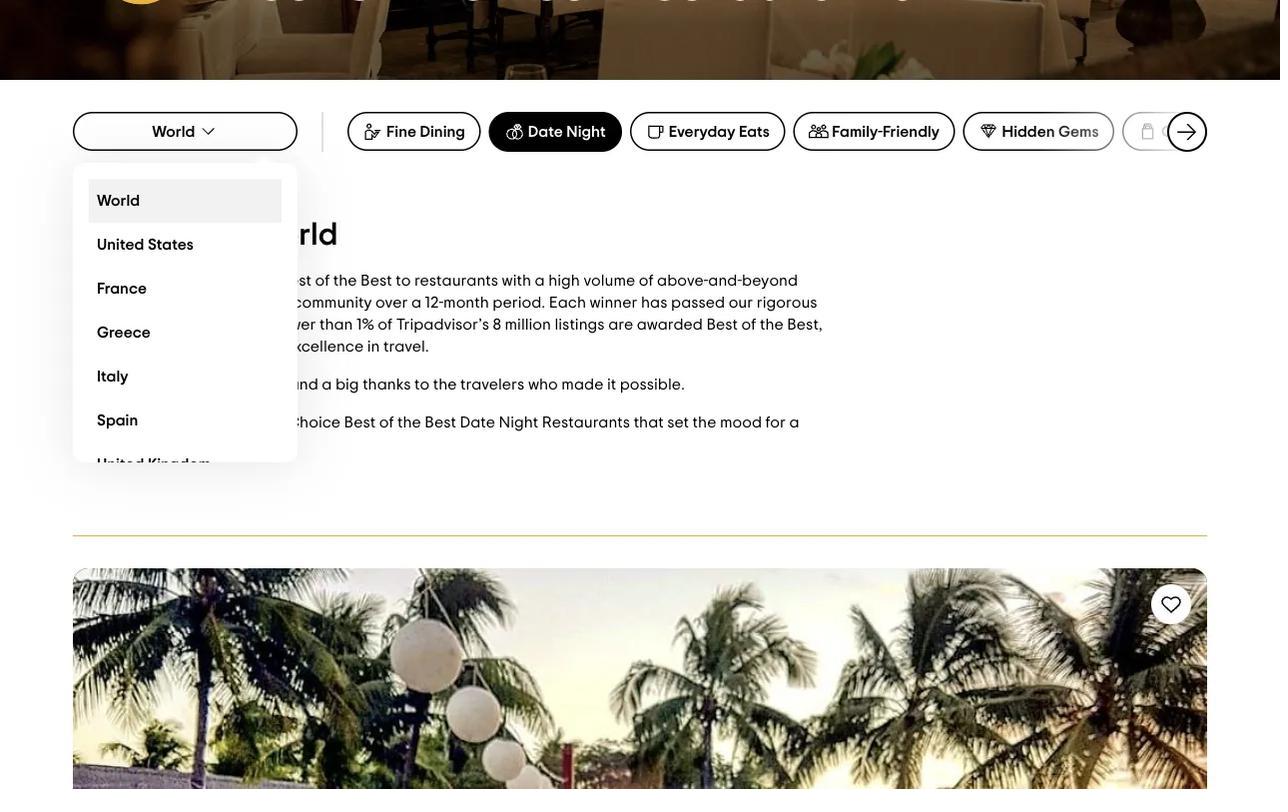 Task type: describe. For each thing, give the bounding box(es) containing it.
a left big
[[322, 377, 332, 393]]

family-friendly
[[832, 123, 940, 139]]

restaurants
[[542, 415, 630, 431]]

family-
[[832, 123, 883, 139]]

of right all
[[185, 377, 200, 393]]

made
[[562, 377, 604, 393]]

choice inside below are the 2023 travelers' choice best of the best date night restaurants that set the mood for a night of wining and dining.
[[288, 415, 341, 431]]

wining
[[132, 436, 178, 452]]

united kingdom
[[97, 456, 211, 472]]

hidden gems button
[[964, 112, 1115, 151]]

date night
[[528, 124, 606, 140]]

rigorous
[[757, 295, 818, 311]]

the down thanks
[[398, 415, 421, 431]]

the down rigorous
[[760, 317, 784, 333]]

below
[[73, 415, 116, 431]]

dining
[[420, 123, 465, 139]]

fine dining button
[[348, 112, 481, 151]]

excellence
[[285, 339, 364, 355]]

12-
[[425, 295, 444, 311]]

family-friendly button
[[793, 112, 956, 151]]

signifying
[[73, 339, 142, 355]]

list box containing world
[[73, 163, 298, 486]]

date night button
[[489, 112, 622, 152]]

spain
[[97, 413, 138, 429]]

best down big
[[344, 415, 376, 431]]

has
[[641, 295, 668, 311]]

above-
[[657, 273, 708, 289]]

save to a trip image
[[1160, 592, 1184, 616]]

winner
[[590, 295, 638, 311]]

travelers' inside the we award travelers' choice best of the best to restaurants with a high volume of above-and-beyond reviews and opinions from our community over a 12-month period. each winner has passed our rigorous trust and safety standards. fewer than 1% of tripadvisor's 8 million listings are awarded best of the best, signifying the highest level of excellence in travel.
[[149, 273, 220, 289]]

in
[[367, 339, 380, 355]]

who
[[528, 377, 558, 393]]

restaurants
[[414, 273, 498, 289]]

quick
[[1162, 123, 1204, 139]]

2 our from the left
[[729, 295, 753, 311]]

standards.
[[190, 317, 269, 333]]

we award travelers' choice best of the best to restaurants with a high volume of above-and-beyond reviews and opinions from our community over a 12-month period. each winner has passed our rigorous trust and safety standards. fewer than 1% of tripadvisor's 8 million listings are awarded best of the best, signifying the highest level of excellence in travel.
[[73, 273, 823, 355]]

congrats
[[73, 377, 142, 393]]

date night - world
[[73, 219, 338, 251]]

travelers
[[460, 377, 525, 393]]

best up over
[[361, 273, 392, 289]]

states
[[148, 237, 194, 253]]

awarded
[[637, 317, 703, 333]]

friendly
[[883, 123, 940, 139]]

fine dining
[[386, 123, 465, 139]]

best down passed at the right
[[707, 317, 738, 333]]

the right set
[[693, 415, 717, 431]]

over
[[376, 295, 408, 311]]

quick bites button
[[1123, 112, 1257, 151]]

fine
[[386, 123, 417, 139]]

and down excellence
[[289, 377, 318, 393]]

are inside below are the 2023 travelers' choice best of the best date night restaurants that set the mood for a night of wining and dining.
[[120, 415, 145, 431]]

the down "highest"
[[203, 377, 227, 393]]

eats
[[739, 123, 770, 139]]

with
[[502, 273, 531, 289]]

all
[[164, 377, 182, 393]]

big
[[336, 377, 359, 393]]

best,
[[787, 317, 823, 333]]

period.
[[493, 295, 546, 311]]

of up the has
[[639, 273, 654, 289]]

a right with
[[535, 273, 545, 289]]

2 horizontal spatial world
[[252, 219, 338, 251]]

2 horizontal spatial to
[[414, 377, 430, 393]]

community
[[293, 295, 372, 311]]

mood
[[720, 415, 762, 431]]

of down thanks
[[379, 415, 394, 431]]

reviews
[[73, 295, 127, 311]]

below are the 2023 travelers' choice best of the best date night restaurants that set the mood for a night of wining and dining.
[[73, 415, 800, 452]]

0 horizontal spatial to
[[145, 377, 160, 393]]

and inside below are the 2023 travelers' choice best of the best date night restaurants that set the mood for a night of wining and dining.
[[181, 436, 211, 452]]

award
[[99, 273, 146, 289]]

hidden gems
[[1002, 123, 1099, 139]]

to inside the we award travelers' choice best of the best to restaurants with a high volume of above-and-beyond reviews and opinions from our community over a 12-month period. each winner has passed our rigorous trust and safety standards. fewer than 1% of tripadvisor's 8 million listings are awarded best of the best, signifying the highest level of excellence in travel.
[[396, 273, 411, 289]]

night for date night - world
[[150, 219, 229, 251]]

waitui bar & grill image
[[73, 568, 1208, 789]]

best of the best restaurants 2023 image
[[0, 0, 1281, 80]]

the up community
[[333, 273, 357, 289]]

hidden
[[1002, 123, 1055, 139]]

-
[[235, 219, 245, 251]]

everyday eats button
[[630, 112, 785, 151]]

volume
[[584, 273, 636, 289]]

kingdom
[[148, 456, 211, 472]]

the up wining
[[148, 415, 172, 431]]

8
[[493, 317, 501, 333]]

high
[[549, 273, 580, 289]]

world button
[[73, 112, 298, 151]]

france
[[97, 281, 147, 297]]

that
[[634, 415, 664, 431]]



Task type: vqa. For each thing, say whether or not it's contained in the screenshot.
date night button on the top
yes



Task type: locate. For each thing, give the bounding box(es) containing it.
than
[[320, 317, 353, 333]]

quick bites
[[1162, 123, 1242, 139]]

1 horizontal spatial night
[[499, 415, 539, 431]]

of down spain
[[113, 436, 128, 452]]

0 horizontal spatial night
[[150, 219, 229, 251]]

0 vertical spatial travelers'
[[149, 273, 220, 289]]

travelers'
[[149, 273, 220, 289], [214, 415, 284, 431]]

united for united kingdom
[[97, 456, 144, 472]]

1 our from the left
[[265, 295, 289, 311]]

and-
[[708, 273, 742, 289]]

from
[[228, 295, 261, 311]]

our
[[265, 295, 289, 311], [729, 295, 753, 311]]

1 horizontal spatial world
[[152, 123, 195, 139]]

1 vertical spatial world
[[97, 193, 140, 209]]

united down night
[[97, 456, 144, 472]]

and up the safety
[[130, 295, 159, 311]]

our up the fewer
[[265, 295, 289, 311]]

everyday eats
[[669, 123, 770, 139]]

gems
[[1059, 123, 1099, 139]]

and up signifying
[[110, 317, 139, 333]]

2 united from the top
[[97, 456, 144, 472]]

2023
[[175, 415, 210, 431]]

passed
[[671, 295, 725, 311]]

safety
[[142, 317, 187, 333]]

listings
[[555, 317, 605, 333]]

level
[[230, 339, 263, 355]]

1%
[[357, 317, 374, 333]]

each
[[549, 295, 586, 311]]

highest
[[173, 339, 227, 355]]

travelers' inside below are the 2023 travelers' choice best of the best date night restaurants that set the mood for a night of wining and dining.
[[214, 415, 284, 431]]

0 horizontal spatial world
[[97, 193, 140, 209]]

thanks
[[363, 377, 411, 393]]

1 horizontal spatial to
[[396, 273, 411, 289]]

beyond
[[742, 273, 798, 289]]

world inside dropdown button
[[152, 123, 195, 139]]

0 vertical spatial united
[[97, 237, 144, 253]]

travelers' up opinions
[[149, 273, 220, 289]]

1 vertical spatial date
[[73, 219, 143, 251]]

possible.
[[620, 377, 685, 393]]

date for date night - world
[[73, 219, 143, 251]]

1 horizontal spatial are
[[608, 317, 633, 333]]

next image
[[1176, 120, 1200, 144]]

italy
[[97, 369, 128, 385]]

1 vertical spatial travelers'
[[214, 415, 284, 431]]

choice down big
[[288, 415, 341, 431]]

of right 1%
[[378, 317, 393, 333]]

fewer
[[273, 317, 316, 333]]

a left 12-
[[411, 295, 422, 311]]

night inside button
[[567, 124, 606, 140]]

0 horizontal spatial our
[[265, 295, 289, 311]]

0 vertical spatial choice
[[224, 273, 276, 289]]

are down winner
[[608, 317, 633, 333]]

2 horizontal spatial night
[[567, 124, 606, 140]]

choice inside the we award travelers' choice best of the best to restaurants with a high volume of above-and-beyond reviews and opinions from our community over a 12-month period. each winner has passed our rigorous trust and safety standards. fewer than 1% of tripadvisor's 8 million listings are awarded best of the best, signifying the highest level of excellence in travel.
[[224, 273, 276, 289]]

are up wining
[[120, 415, 145, 431]]

trust
[[73, 317, 106, 333]]

united states
[[97, 237, 194, 253]]

for
[[766, 415, 786, 431]]

date for date night
[[528, 124, 563, 140]]

1 vertical spatial are
[[120, 415, 145, 431]]

and down 2023
[[181, 436, 211, 452]]

united for united states
[[97, 237, 144, 253]]

to left all
[[145, 377, 160, 393]]

winners
[[231, 377, 286, 393]]

the
[[333, 273, 357, 289], [760, 317, 784, 333], [146, 339, 169, 355], [203, 377, 227, 393], [433, 377, 457, 393], [148, 415, 172, 431], [398, 415, 421, 431], [693, 415, 717, 431]]

night
[[73, 436, 110, 452]]

1 united from the top
[[97, 237, 144, 253]]

the down the safety
[[146, 339, 169, 355]]

1 horizontal spatial choice
[[288, 415, 341, 431]]

a inside below are the 2023 travelers' choice best of the best date night restaurants that set the mood for a night of wining and dining.
[[790, 415, 800, 431]]

set
[[668, 415, 689, 431]]

1 vertical spatial united
[[97, 456, 144, 472]]

bites
[[1207, 123, 1242, 139]]

date inside below are the 2023 travelers' choice best of the best date night restaurants that set the mood for a night of wining and dining.
[[460, 415, 495, 431]]

of up community
[[315, 273, 330, 289]]

are inside the we award travelers' choice best of the best to restaurants with a high volume of above-and-beyond reviews and opinions from our community over a 12-month period. each winner has passed our rigorous trust and safety standards. fewer than 1% of tripadvisor's 8 million listings are awarded best of the best, signifying the highest level of excellence in travel.
[[608, 317, 633, 333]]

2 vertical spatial date
[[460, 415, 495, 431]]

tripadvisor's
[[396, 317, 489, 333]]

0 vertical spatial world
[[152, 123, 195, 139]]

are
[[608, 317, 633, 333], [120, 415, 145, 431]]

choice up from
[[224, 273, 276, 289]]

it
[[607, 377, 616, 393]]

0 horizontal spatial choice
[[224, 273, 276, 289]]

travelers' up dining.
[[214, 415, 284, 431]]

the left travelers
[[433, 377, 457, 393]]

a right for
[[790, 415, 800, 431]]

to right thanks
[[414, 377, 430, 393]]

1 horizontal spatial date
[[460, 415, 495, 431]]

to up over
[[396, 273, 411, 289]]

best up community
[[280, 273, 312, 289]]

night
[[567, 124, 606, 140], [150, 219, 229, 251], [499, 415, 539, 431]]

0 vertical spatial night
[[567, 124, 606, 140]]

of down beyond
[[742, 317, 757, 333]]

month
[[444, 295, 489, 311]]

dining.
[[214, 436, 263, 452]]

2 vertical spatial world
[[252, 219, 338, 251]]

we
[[73, 273, 96, 289]]

to
[[396, 273, 411, 289], [145, 377, 160, 393], [414, 377, 430, 393]]

1 vertical spatial choice
[[288, 415, 341, 431]]

2 vertical spatial night
[[499, 415, 539, 431]]

opinions
[[163, 295, 225, 311]]

united up award
[[97, 237, 144, 253]]

a
[[535, 273, 545, 289], [411, 295, 422, 311], [322, 377, 332, 393], [790, 415, 800, 431]]

0 vertical spatial date
[[528, 124, 563, 140]]

best
[[280, 273, 312, 289], [361, 273, 392, 289], [707, 317, 738, 333], [344, 415, 376, 431], [425, 415, 456, 431]]

of right level on the left of the page
[[267, 339, 282, 355]]

date
[[528, 124, 563, 140], [73, 219, 143, 251], [460, 415, 495, 431]]

best down congrats to all of the winners and a big thanks to the travelers who made it possible.
[[425, 415, 456, 431]]

list box
[[73, 163, 298, 486]]

million
[[505, 317, 551, 333]]

2 horizontal spatial date
[[528, 124, 563, 140]]

our down and-
[[729, 295, 753, 311]]

1 horizontal spatial our
[[729, 295, 753, 311]]

greece
[[97, 325, 151, 341]]

night for date night
[[567, 124, 606, 140]]

date inside button
[[528, 124, 563, 140]]

travel.
[[384, 339, 429, 355]]

united
[[97, 237, 144, 253], [97, 456, 144, 472]]

night inside below are the 2023 travelers' choice best of the best date night restaurants that set the mood for a night of wining and dining.
[[499, 415, 539, 431]]

1 vertical spatial night
[[150, 219, 229, 251]]

choice
[[224, 273, 276, 289], [288, 415, 341, 431]]

everyday
[[669, 123, 736, 139]]

0 horizontal spatial are
[[120, 415, 145, 431]]

congrats to all of the winners and a big thanks to the travelers who made it possible.
[[73, 377, 685, 393]]

0 vertical spatial are
[[608, 317, 633, 333]]

0 horizontal spatial date
[[73, 219, 143, 251]]

and
[[130, 295, 159, 311], [110, 317, 139, 333], [289, 377, 318, 393], [181, 436, 211, 452]]



